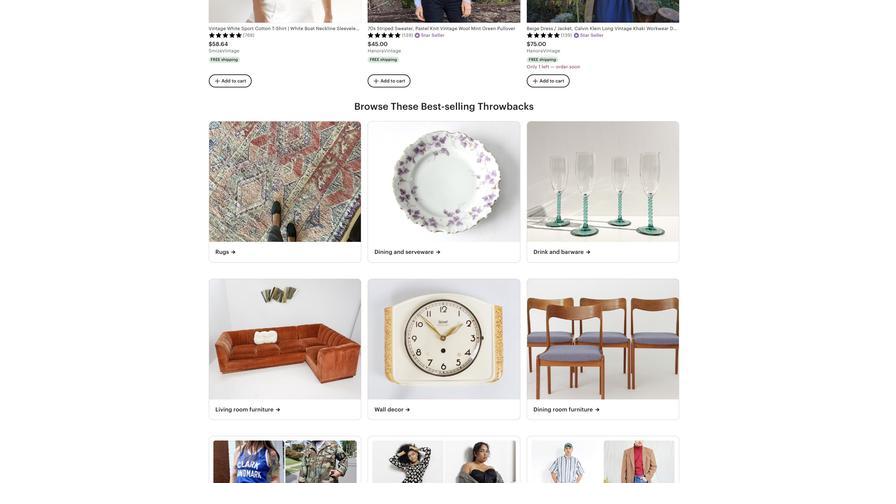 Task type: describe. For each thing, give the bounding box(es) containing it.
barware
[[562, 249, 584, 256]]

—
[[551, 64, 555, 70]]

only
[[527, 64, 538, 70]]

lace corset bustier frederick's of hollywood glamour sheer lace up tank top mesh zip up / large xl image
[[445, 441, 516, 484]]

3 vintage from the left
[[615, 26, 632, 31]]

furniture for dining room furniture
[[569, 407, 593, 414]]

old river blazer wool - cashmere jacket vintage orange preppy men xxl image
[[604, 441, 675, 484]]

pullover
[[498, 26, 516, 31]]

vintage white sport cotton t-shirt | white boat neckline sleeveless tee | cotton graphic tee shirt dead stock
[[209, 26, 456, 31]]

5 out of 5 stars image for 45.00
[[368, 32, 401, 38]]

2 cotton from the left
[[373, 26, 389, 31]]

star seller for 75.00
[[581, 33, 604, 38]]

2 tee from the left
[[409, 26, 417, 31]]

45.00
[[372, 41, 388, 47]]

shipping for 58.64
[[221, 57, 238, 62]]

serveware
[[406, 249, 434, 256]]

khaki
[[634, 26, 646, 31]]

$ 58.64 smizevintage
[[209, 41, 240, 53]]

star for 75.00
[[581, 33, 590, 38]]

vintage white sport cotton t-shirt | white boat neckline sleeveless tee | cotton graphic tee shirt dead stock image
[[209, 0, 362, 23]]

add to cart button for 45.00
[[368, 75, 411, 88]]

drink and barware
[[534, 249, 584, 256]]

3 add from the left
[[540, 78, 549, 84]]

star for 45.00
[[421, 33, 431, 38]]

dining for dining room furniture
[[534, 407, 552, 414]]

throwbacks
[[478, 101, 534, 112]]

beige
[[527, 26, 540, 31]]

calvin
[[575, 26, 589, 31]]

to for 58.64
[[232, 78, 236, 84]]

neckline
[[316, 26, 336, 31]]

t-
[[272, 26, 276, 31]]

sweater,
[[395, 26, 414, 31]]

free shipping for 58.64
[[211, 57, 238, 62]]

5 out of 5 stars image for 58.64
[[209, 32, 242, 38]]

2 shirt from the left
[[418, 26, 429, 31]]

1
[[539, 64, 541, 70]]

room for dining
[[553, 407, 568, 414]]

smizevintage
[[209, 48, 240, 53]]

seller for 45.00
[[432, 33, 445, 38]]

graphic
[[390, 26, 408, 31]]

(768)
[[243, 33, 255, 38]]

drink
[[534, 249, 548, 256]]

cart for 58.64
[[237, 78, 246, 84]]

2 | from the left
[[371, 26, 372, 31]]

knit
[[430, 26, 439, 31]]

green
[[483, 26, 496, 31]]

hanoravintage for 45.00
[[368, 48, 401, 53]]

browse
[[354, 101, 389, 112]]

free inside free shipping only 1 left — order soon
[[529, 57, 539, 62]]

vintage jersey tank image
[[213, 441, 285, 484]]

3 5 out of 5 stars image from the left
[[527, 32, 560, 38]]

and for drink
[[550, 249, 560, 256]]

beige dress / jacket, calvin klein long vintage khaki workwear duster image
[[527, 0, 680, 23]]

wall
[[375, 407, 386, 414]]

soon
[[570, 64, 581, 70]]

1 vintage from the left
[[209, 26, 226, 31]]

70s striped sweater, pastel knit vintage wool mint green pullover
[[368, 26, 516, 31]]

rugs
[[216, 249, 229, 256]]

3 cart from the left
[[556, 78, 565, 84]]

add to cart button for 58.64
[[209, 75, 252, 88]]

boat
[[305, 26, 315, 31]]

$ 75.00 hanoravintage
[[527, 41, 561, 53]]

free for 45.00
[[370, 57, 380, 62]]

klein
[[590, 26, 601, 31]]

decor
[[388, 407, 404, 414]]



Task type: locate. For each thing, give the bounding box(es) containing it.
1 | from the left
[[288, 26, 289, 31]]

wool
[[459, 26, 470, 31]]

free shipping
[[211, 57, 238, 62], [370, 57, 397, 62]]

stock
[[443, 26, 456, 31]]

free shipping down $ 45.00 hanoravintage
[[370, 57, 397, 62]]

$ down beige
[[527, 41, 531, 47]]

floral velour shirt vintage button up party top long sleeve 90's stretchy / extra small xs image
[[373, 441, 444, 484]]

vintage lined camo army field jacket | medium army issue camouflage coat image
[[286, 441, 357, 484]]

2 horizontal spatial $
[[527, 41, 531, 47]]

0 horizontal spatial add to cart
[[222, 78, 246, 84]]

dining and serveware
[[375, 249, 434, 256]]

tee
[[362, 26, 370, 31], [409, 26, 417, 31]]

cart down order
[[556, 78, 565, 84]]

1 cotton from the left
[[255, 26, 271, 31]]

2 star seller from the left
[[581, 33, 604, 38]]

tee right sleeveless
[[362, 26, 370, 31]]

2 horizontal spatial 5 out of 5 stars image
[[527, 32, 560, 38]]

shirt
[[276, 26, 287, 31], [418, 26, 429, 31]]

0 horizontal spatial add
[[222, 78, 231, 84]]

$
[[209, 41, 212, 47], [368, 41, 372, 47], [527, 41, 531, 47]]

2 free shipping from the left
[[370, 57, 397, 62]]

0 horizontal spatial to
[[232, 78, 236, 84]]

add to cart for 58.64
[[222, 78, 246, 84]]

2 cart from the left
[[397, 78, 405, 84]]

0 horizontal spatial $
[[209, 41, 212, 47]]

1 horizontal spatial tee
[[409, 26, 417, 31]]

white left sport
[[227, 26, 240, 31]]

2 5 out of 5 stars image from the left
[[368, 32, 401, 38]]

2 horizontal spatial add to cart
[[540, 78, 565, 84]]

0 horizontal spatial star seller
[[421, 33, 445, 38]]

sleeveless
[[337, 26, 361, 31]]

1 white from the left
[[227, 26, 240, 31]]

1 cart from the left
[[237, 78, 246, 84]]

shirt left knit
[[418, 26, 429, 31]]

add down left
[[540, 78, 549, 84]]

shirt down vintage white sport cotton t-shirt | white boat neckline sleeveless tee | cotton graphic tee shirt dead stock "image"
[[276, 26, 287, 31]]

58.64
[[212, 41, 228, 47]]

1 horizontal spatial add
[[381, 78, 390, 84]]

hanoravintage for 75.00
[[527, 48, 561, 53]]

1 horizontal spatial to
[[391, 78, 395, 84]]

star seller for 45.00
[[421, 33, 445, 38]]

0 horizontal spatial star
[[421, 33, 431, 38]]

workwear
[[647, 26, 669, 31]]

star seller
[[421, 33, 445, 38], [581, 33, 604, 38]]

1 horizontal spatial shipping
[[381, 57, 397, 62]]

2 horizontal spatial free
[[529, 57, 539, 62]]

| right the t-
[[288, 26, 289, 31]]

free shipping only 1 left — order soon
[[527, 57, 581, 70]]

2 to from the left
[[391, 78, 395, 84]]

seller for 75.00
[[591, 33, 604, 38]]

jacket,
[[558, 26, 574, 31]]

2 hanoravintage from the left
[[527, 48, 561, 53]]

0 horizontal spatial vintage
[[209, 26, 226, 31]]

(139) down jacket,
[[561, 33, 572, 38]]

1 horizontal spatial vintage
[[440, 26, 458, 31]]

1 shipping from the left
[[221, 57, 238, 62]]

1 free from the left
[[211, 57, 220, 62]]

3 free from the left
[[529, 57, 539, 62]]

1 horizontal spatial free
[[370, 57, 380, 62]]

dining
[[375, 249, 393, 256], [534, 407, 552, 414]]

0 horizontal spatial room
[[234, 407, 248, 414]]

sport
[[242, 26, 254, 31]]

0 horizontal spatial add to cart button
[[209, 75, 252, 88]]

striped denim shirt 90s vintage short sleeve men size xl image
[[532, 441, 603, 484]]

vintage
[[209, 26, 226, 31], [440, 26, 458, 31], [615, 26, 632, 31]]

1 horizontal spatial dining
[[534, 407, 552, 414]]

1 tee from the left
[[362, 26, 370, 31]]

add for 45.00
[[381, 78, 390, 84]]

0 vertical spatial dining
[[375, 249, 393, 256]]

star seller down knit
[[421, 33, 445, 38]]

1 vertical spatial dining
[[534, 407, 552, 414]]

2 add to cart from the left
[[381, 78, 405, 84]]

0 horizontal spatial seller
[[432, 33, 445, 38]]

add to cart up these on the top left
[[381, 78, 405, 84]]

1 star seller from the left
[[421, 33, 445, 38]]

white
[[227, 26, 240, 31], [291, 26, 304, 31]]

vintage up '58.64'
[[209, 26, 226, 31]]

0 horizontal spatial cart
[[237, 78, 246, 84]]

3 add to cart from the left
[[540, 78, 565, 84]]

|
[[288, 26, 289, 31], [371, 26, 372, 31]]

(139) down sweater,
[[402, 33, 413, 38]]

/
[[555, 26, 557, 31]]

beige dress / jacket, calvin klein long vintage khaki workwear duster
[[527, 26, 685, 31]]

1 horizontal spatial |
[[371, 26, 372, 31]]

$ for 58.64
[[209, 41, 212, 47]]

2 add to cart button from the left
[[368, 75, 411, 88]]

striped
[[377, 26, 394, 31]]

1 horizontal spatial seller
[[591, 33, 604, 38]]

star down calvin
[[581, 33, 590, 38]]

1 add to cart from the left
[[222, 78, 246, 84]]

free shipping for 45.00
[[370, 57, 397, 62]]

shipping down smizevintage at the left of the page
[[221, 57, 238, 62]]

room
[[234, 407, 248, 414], [553, 407, 568, 414]]

1 horizontal spatial add to cart
[[381, 78, 405, 84]]

wall decor
[[375, 407, 404, 414]]

hanoravintage down '45.00' at left top
[[368, 48, 401, 53]]

duster
[[670, 26, 685, 31]]

and right drink
[[550, 249, 560, 256]]

1 $ from the left
[[209, 41, 212, 47]]

cotton left the t-
[[255, 26, 271, 31]]

1 and from the left
[[394, 249, 404, 256]]

to
[[232, 78, 236, 84], [391, 78, 395, 84], [550, 78, 555, 84]]

0 horizontal spatial furniture
[[250, 407, 274, 414]]

star down "pastel"
[[421, 33, 431, 38]]

and left serveware
[[394, 249, 404, 256]]

vintage right knit
[[440, 26, 458, 31]]

add to cart button down smizevintage at the left of the page
[[209, 75, 252, 88]]

selling
[[445, 101, 476, 112]]

2 horizontal spatial add
[[540, 78, 549, 84]]

free for 58.64
[[211, 57, 220, 62]]

2 (139) from the left
[[561, 33, 572, 38]]

vintage right long
[[615, 26, 632, 31]]

add to cart button down left
[[527, 75, 570, 88]]

1 furniture from the left
[[250, 407, 274, 414]]

living
[[216, 407, 232, 414]]

to up these on the top left
[[391, 78, 395, 84]]

left
[[542, 64, 550, 70]]

shipping up left
[[540, 57, 556, 62]]

2 horizontal spatial cart
[[556, 78, 565, 84]]

1 horizontal spatial cart
[[397, 78, 405, 84]]

1 add from the left
[[222, 78, 231, 84]]

1 horizontal spatial star seller
[[581, 33, 604, 38]]

mint
[[471, 26, 481, 31]]

free down $ 45.00 hanoravintage
[[370, 57, 380, 62]]

free up only
[[529, 57, 539, 62]]

add to cart down "—" on the top
[[540, 78, 565, 84]]

1 horizontal spatial cotton
[[373, 26, 389, 31]]

1 horizontal spatial furniture
[[569, 407, 593, 414]]

add to cart
[[222, 78, 246, 84], [381, 78, 405, 84], [540, 78, 565, 84]]

2 shipping from the left
[[381, 57, 397, 62]]

0 horizontal spatial shirt
[[276, 26, 287, 31]]

these
[[391, 101, 419, 112]]

add to cart down smizevintage at the left of the page
[[222, 78, 246, 84]]

0 horizontal spatial white
[[227, 26, 240, 31]]

2 room from the left
[[553, 407, 568, 414]]

shipping down $ 45.00 hanoravintage
[[381, 57, 397, 62]]

browse these best-selling throwbacks
[[354, 101, 534, 112]]

cotton up '45.00' at left top
[[373, 26, 389, 31]]

star seller down klein
[[581, 33, 604, 38]]

living room furniture
[[216, 407, 274, 414]]

0 horizontal spatial (139)
[[402, 33, 413, 38]]

dead
[[430, 26, 442, 31]]

to down smizevintage at the left of the page
[[232, 78, 236, 84]]

1 horizontal spatial white
[[291, 26, 304, 31]]

star
[[421, 33, 431, 38], [581, 33, 590, 38]]

free down smizevintage at the left of the page
[[211, 57, 220, 62]]

free
[[211, 57, 220, 62], [370, 57, 380, 62], [529, 57, 539, 62]]

dining for dining and serveware
[[375, 249, 393, 256]]

and
[[394, 249, 404, 256], [550, 249, 560, 256]]

furniture for living room furniture
[[250, 407, 274, 414]]

best-
[[421, 101, 445, 112]]

1 add to cart button from the left
[[209, 75, 252, 88]]

hanoravintage
[[368, 48, 401, 53], [527, 48, 561, 53]]

0 horizontal spatial cotton
[[255, 26, 271, 31]]

add to cart button up these on the top left
[[368, 75, 411, 88]]

$ for 45.00
[[368, 41, 372, 47]]

add to cart for 45.00
[[381, 78, 405, 84]]

5 out of 5 stars image up '58.64'
[[209, 32, 242, 38]]

| left striped
[[371, 26, 372, 31]]

$ inside $ 75.00 hanoravintage
[[527, 41, 531, 47]]

(139)
[[402, 33, 413, 38], [561, 33, 572, 38]]

1 to from the left
[[232, 78, 236, 84]]

add to cart button
[[209, 75, 252, 88], [368, 75, 411, 88], [527, 75, 570, 88]]

(139) for 75.00
[[561, 33, 572, 38]]

order
[[556, 64, 568, 70]]

75.00
[[531, 41, 547, 47]]

$ inside $ 45.00 hanoravintage
[[368, 41, 372, 47]]

2 horizontal spatial add to cart button
[[527, 75, 570, 88]]

70s
[[368, 26, 376, 31]]

0 horizontal spatial shipping
[[221, 57, 238, 62]]

white left boat
[[291, 26, 304, 31]]

cart
[[237, 78, 246, 84], [397, 78, 405, 84], [556, 78, 565, 84]]

1 horizontal spatial shirt
[[418, 26, 429, 31]]

0 horizontal spatial hanoravintage
[[368, 48, 401, 53]]

shipping for 45.00
[[381, 57, 397, 62]]

tee right graphic
[[409, 26, 417, 31]]

1 5 out of 5 stars image from the left
[[209, 32, 242, 38]]

free shipping down smizevintage at the left of the page
[[211, 57, 238, 62]]

1 horizontal spatial $
[[368, 41, 372, 47]]

1 shirt from the left
[[276, 26, 287, 31]]

dining room furniture
[[534, 407, 593, 414]]

2 horizontal spatial shipping
[[540, 57, 556, 62]]

cart down smizevintage at the left of the page
[[237, 78, 246, 84]]

furniture
[[250, 407, 274, 414], [569, 407, 593, 414]]

5 out of 5 stars image down striped
[[368, 32, 401, 38]]

1 horizontal spatial add to cart button
[[368, 75, 411, 88]]

(139) for 45.00
[[402, 33, 413, 38]]

add up browse
[[381, 78, 390, 84]]

0 horizontal spatial |
[[288, 26, 289, 31]]

2 star from the left
[[581, 33, 590, 38]]

1 horizontal spatial hanoravintage
[[527, 48, 561, 53]]

3 shipping from the left
[[540, 57, 556, 62]]

2 and from the left
[[550, 249, 560, 256]]

seller
[[432, 33, 445, 38], [591, 33, 604, 38]]

70s striped sweater, pastel knit vintage wool mint green pullover image
[[368, 0, 521, 23]]

2 free from the left
[[370, 57, 380, 62]]

3 add to cart button from the left
[[527, 75, 570, 88]]

0 horizontal spatial tee
[[362, 26, 370, 31]]

1 horizontal spatial star
[[581, 33, 590, 38]]

cotton
[[255, 26, 271, 31], [373, 26, 389, 31]]

3 $ from the left
[[527, 41, 531, 47]]

1 horizontal spatial (139)
[[561, 33, 572, 38]]

cart for 45.00
[[397, 78, 405, 84]]

1 hanoravintage from the left
[[368, 48, 401, 53]]

1 seller from the left
[[432, 33, 445, 38]]

2 white from the left
[[291, 26, 304, 31]]

add for 58.64
[[222, 78, 231, 84]]

room for living
[[234, 407, 248, 414]]

2 vintage from the left
[[440, 26, 458, 31]]

shipping inside free shipping only 1 left — order soon
[[540, 57, 556, 62]]

seller down dead
[[432, 33, 445, 38]]

dress
[[541, 26, 553, 31]]

1 (139) from the left
[[402, 33, 413, 38]]

add
[[222, 78, 231, 84], [381, 78, 390, 84], [540, 78, 549, 84]]

1 star from the left
[[421, 33, 431, 38]]

1 horizontal spatial and
[[550, 249, 560, 256]]

2 seller from the left
[[591, 33, 604, 38]]

2 furniture from the left
[[569, 407, 593, 414]]

2 $ from the left
[[368, 41, 372, 47]]

seller down klein
[[591, 33, 604, 38]]

$ inside $ 58.64 smizevintage
[[209, 41, 212, 47]]

shipping
[[221, 57, 238, 62], [381, 57, 397, 62], [540, 57, 556, 62]]

1 horizontal spatial free shipping
[[370, 57, 397, 62]]

0 horizontal spatial free
[[211, 57, 220, 62]]

2 add from the left
[[381, 78, 390, 84]]

pastel
[[416, 26, 429, 31]]

hanoravintage down 75.00
[[527, 48, 561, 53]]

to down "—" on the top
[[550, 78, 555, 84]]

1 horizontal spatial 5 out of 5 stars image
[[368, 32, 401, 38]]

0 horizontal spatial dining
[[375, 249, 393, 256]]

cart up these on the top left
[[397, 78, 405, 84]]

0 horizontal spatial 5 out of 5 stars image
[[209, 32, 242, 38]]

add down smizevintage at the left of the page
[[222, 78, 231, 84]]

2 horizontal spatial vintage
[[615, 26, 632, 31]]

5 out of 5 stars image
[[209, 32, 242, 38], [368, 32, 401, 38], [527, 32, 560, 38]]

long
[[602, 26, 614, 31]]

0 horizontal spatial free shipping
[[211, 57, 238, 62]]

$ down 70s on the left top of the page
[[368, 41, 372, 47]]

0 horizontal spatial and
[[394, 249, 404, 256]]

5 out of 5 stars image down dress
[[527, 32, 560, 38]]

1 free shipping from the left
[[211, 57, 238, 62]]

$ 45.00 hanoravintage
[[368, 41, 401, 53]]

and for dining
[[394, 249, 404, 256]]

$ up smizevintage at the left of the page
[[209, 41, 212, 47]]

to for 45.00
[[391, 78, 395, 84]]

1 horizontal spatial room
[[553, 407, 568, 414]]

3 to from the left
[[550, 78, 555, 84]]

1 room from the left
[[234, 407, 248, 414]]

2 horizontal spatial to
[[550, 78, 555, 84]]



Task type: vqa. For each thing, say whether or not it's contained in the screenshot.
Stuff i want items
no



